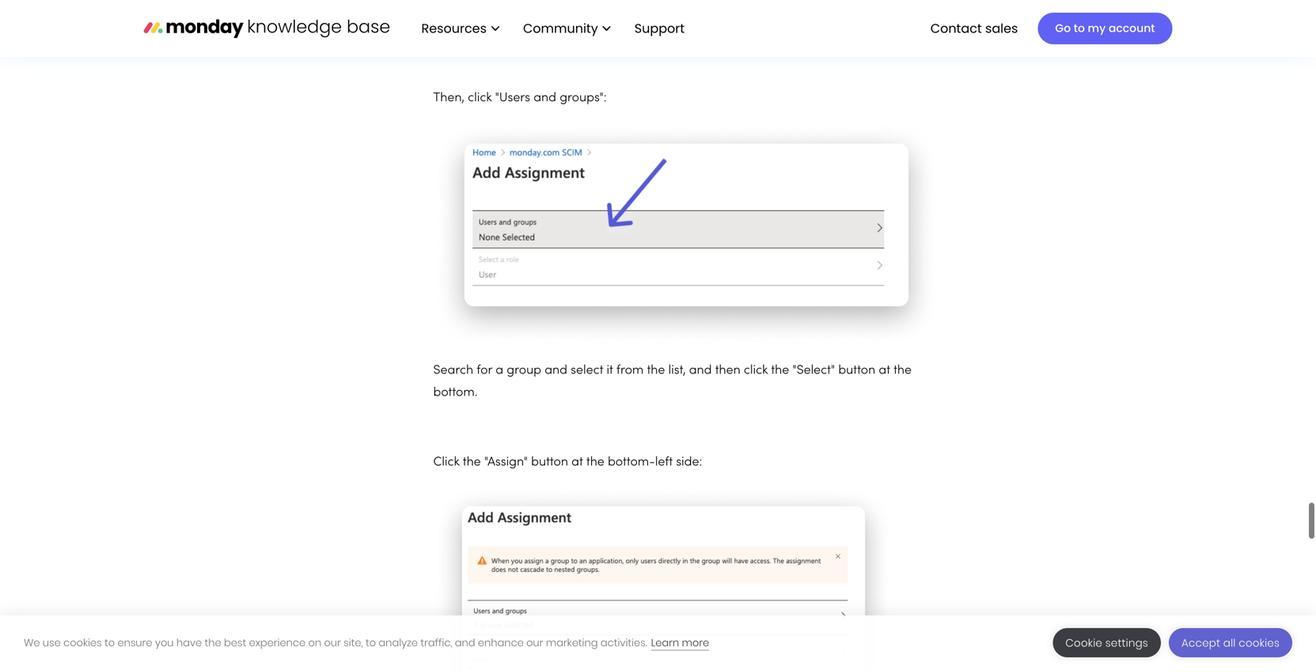 Task type: describe. For each thing, give the bounding box(es) containing it.
button at the bottom.
[[433, 365, 912, 399]]

enhance
[[478, 636, 524, 650]]

contact sales
[[931, 19, 1018, 37]]

monday.com logo image
[[144, 12, 390, 45]]

marketing
[[546, 636, 598, 650]]

for
[[477, 365, 492, 377]]

1 vertical spatial click
[[744, 365, 768, 377]]

cookie settings
[[1066, 636, 1148, 651]]

1 horizontal spatial to
[[366, 636, 376, 650]]

use
[[43, 636, 61, 650]]

cookie
[[1066, 636, 1103, 651]]

learn
[[651, 636, 679, 650]]

traffic,
[[421, 636, 452, 650]]

all
[[1223, 636, 1236, 651]]

1 vertical spatial button
[[531, 457, 568, 469]]

button inside button at the bottom.
[[838, 365, 875, 377]]

my
[[1088, 21, 1106, 36]]

select"
[[797, 365, 835, 377]]

ensure
[[117, 636, 152, 650]]

:
[[604, 92, 607, 104]]

community link
[[515, 15, 619, 42]]

go to my account link
[[1038, 13, 1173, 44]]

we use cookies to ensure you have the best experience on our site, to analyze traffic, and enhance our marketing activities. learn more
[[24, 636, 709, 650]]

group
[[507, 365, 541, 377]]

to inside main element
[[1074, 21, 1085, 36]]

account
[[1109, 21, 1155, 36]]

main element
[[406, 0, 1173, 57]]

on
[[308, 636, 321, 650]]

sales
[[985, 19, 1018, 37]]

more
[[682, 636, 709, 650]]

the inside button at the bottom.
[[894, 365, 912, 377]]

a
[[496, 365, 503, 377]]

accept all cookies button
[[1169, 628, 1292, 658]]

the inside dialog
[[205, 636, 221, 650]]

groups"
[[560, 92, 604, 104]]

list containing resources
[[406, 0, 697, 57]]

bottom-
[[608, 457, 655, 469]]

bottom.
[[433, 387, 478, 399]]

click
[[433, 457, 459, 469]]

we
[[24, 636, 40, 650]]

2 our from the left
[[526, 636, 543, 650]]

learn more link
[[651, 636, 709, 651]]

resources link
[[414, 15, 507, 42]]

support
[[635, 19, 685, 37]]

resources
[[421, 19, 487, 37]]

group_9__23_.png image
[[433, 122, 940, 347]]

side:
[[676, 457, 702, 469]]

"assign"
[[484, 457, 528, 469]]

left
[[655, 457, 673, 469]]



Task type: locate. For each thing, give the bounding box(es) containing it.
go
[[1055, 21, 1071, 36]]

" right then
[[793, 365, 797, 377]]

1 cookies from the left
[[63, 636, 102, 650]]

and right the users
[[534, 92, 556, 104]]

0 horizontal spatial our
[[324, 636, 341, 650]]

0 horizontal spatial cookies
[[63, 636, 102, 650]]

cookies right all at the bottom of the page
[[1239, 636, 1280, 651]]

button
[[838, 365, 875, 377], [531, 457, 568, 469]]

click
[[468, 92, 492, 104], [744, 365, 768, 377]]

1 our from the left
[[324, 636, 341, 650]]

support link
[[627, 15, 697, 42], [635, 19, 689, 37]]

cookies for all
[[1239, 636, 1280, 651]]

cookies inside button
[[1239, 636, 1280, 651]]

button right select"
[[838, 365, 875, 377]]

site,
[[344, 636, 363, 650]]

click right then,
[[468, 92, 492, 104]]

activities.
[[601, 636, 647, 650]]

0 vertical spatial "
[[495, 92, 499, 104]]

go to my account
[[1055, 21, 1155, 36]]

at inside button at the bottom.
[[879, 365, 890, 377]]

community
[[523, 19, 598, 37]]

and
[[534, 92, 556, 104], [545, 365, 567, 377], [689, 365, 712, 377], [455, 636, 475, 650]]

and right list,
[[689, 365, 712, 377]]

experience
[[249, 636, 306, 650]]

and inside dialog
[[455, 636, 475, 650]]

click right then
[[744, 365, 768, 377]]

the
[[647, 365, 665, 377], [771, 365, 789, 377], [894, 365, 912, 377], [463, 457, 481, 469], [586, 457, 604, 469], [205, 636, 221, 650]]

contact sales link
[[923, 15, 1026, 42]]

search
[[433, 365, 473, 377]]

1 vertical spatial at
[[572, 457, 583, 469]]

from
[[616, 365, 644, 377]]

contact
[[931, 19, 982, 37]]

our right the "on"
[[324, 636, 341, 650]]

0 horizontal spatial at
[[572, 457, 583, 469]]

1 horizontal spatial click
[[744, 365, 768, 377]]

and left select
[[545, 365, 567, 377]]

group_9__25_.png image
[[433, 0, 940, 40]]

search for a group and select it from the list, and then click the " select"
[[433, 365, 838, 377]]

2 horizontal spatial to
[[1074, 21, 1085, 36]]

0 vertical spatial button
[[838, 365, 875, 377]]

0 vertical spatial at
[[879, 365, 890, 377]]

you
[[155, 636, 174, 650]]

best
[[224, 636, 246, 650]]

to right site,
[[366, 636, 376, 650]]

accept all cookies
[[1182, 636, 1280, 651]]

1 horizontal spatial "
[[793, 365, 797, 377]]

0 vertical spatial click
[[468, 92, 492, 104]]

our
[[324, 636, 341, 650], [526, 636, 543, 650]]

our right enhance on the bottom of the page
[[526, 636, 543, 650]]

select
[[571, 365, 603, 377]]

cookies right use
[[63, 636, 102, 650]]

then, click " users and groups" :
[[433, 92, 607, 104]]

0 horizontal spatial "
[[495, 92, 499, 104]]

0 horizontal spatial click
[[468, 92, 492, 104]]

click the "assign" button at the bottom-left side:
[[433, 457, 702, 469]]

users
[[499, 92, 530, 104]]

0 horizontal spatial button
[[531, 457, 568, 469]]

to left ensure
[[104, 636, 115, 650]]

1 horizontal spatial cookies
[[1239, 636, 1280, 651]]

then
[[715, 365, 741, 377]]

cookie settings button
[[1053, 628, 1161, 658]]

then,
[[433, 92, 465, 104]]

"
[[495, 92, 499, 104], [793, 365, 797, 377]]

1 horizontal spatial button
[[838, 365, 875, 377]]

to
[[1074, 21, 1085, 36], [104, 636, 115, 650], [366, 636, 376, 650]]

analyze
[[379, 636, 418, 650]]

0 horizontal spatial to
[[104, 636, 115, 650]]

list,
[[668, 365, 686, 377]]

settings
[[1105, 636, 1148, 651]]

" right then,
[[495, 92, 499, 104]]

at left the bottom-
[[572, 457, 583, 469]]

it
[[607, 365, 613, 377]]

dialog containing cookie settings
[[0, 616, 1316, 670]]

1 vertical spatial "
[[793, 365, 797, 377]]

accept
[[1182, 636, 1220, 651]]

cookies for use
[[63, 636, 102, 650]]

button right the "assign"
[[531, 457, 568, 469]]

have
[[176, 636, 202, 650]]

and right traffic,
[[455, 636, 475, 650]]

2 cookies from the left
[[1239, 636, 1280, 651]]

group_9__22_.png image
[[433, 487, 894, 670]]

list
[[406, 0, 697, 57]]

cookies
[[63, 636, 102, 650], [1239, 636, 1280, 651]]

at right select"
[[879, 365, 890, 377]]

1 horizontal spatial our
[[526, 636, 543, 650]]

dialog
[[0, 616, 1316, 670]]

1 horizontal spatial at
[[879, 365, 890, 377]]

at
[[879, 365, 890, 377], [572, 457, 583, 469]]

to right go
[[1074, 21, 1085, 36]]



Task type: vqa. For each thing, say whether or not it's contained in the screenshot.
"Contact Sales" link
yes



